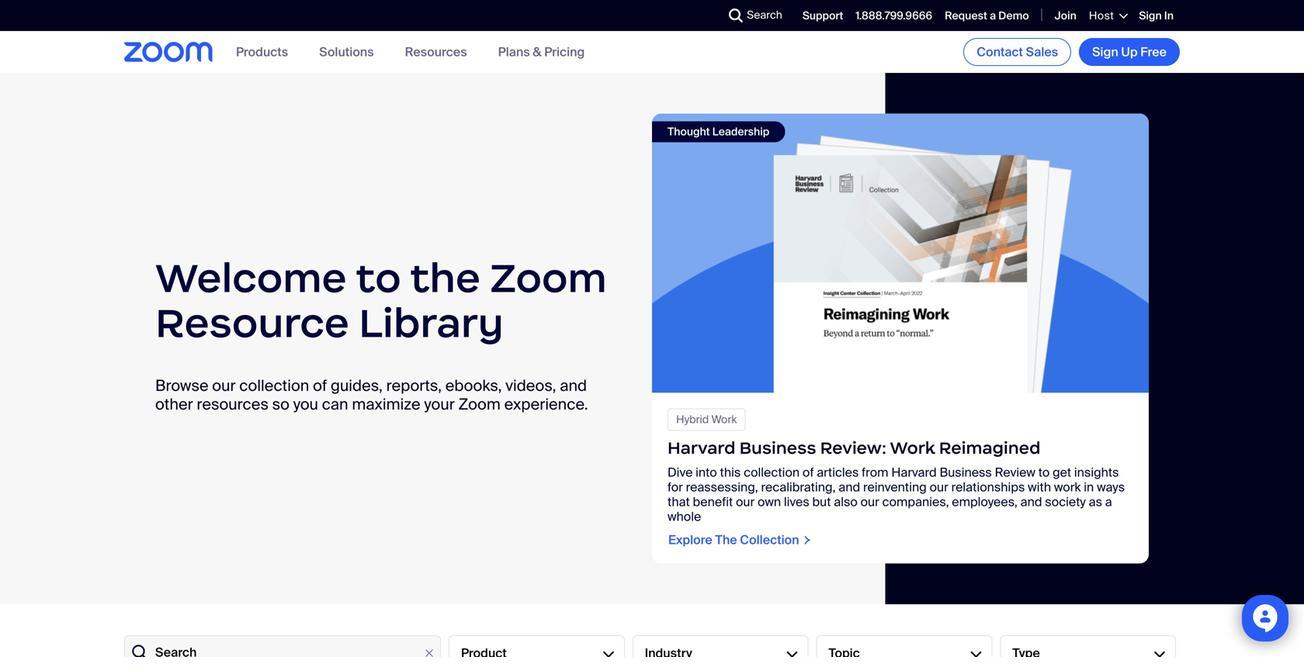 Task type: describe. For each thing, give the bounding box(es) containing it.
welcome to the zoom resource library main content
[[0, 73, 1304, 658]]

benefit
[[693, 494, 733, 510]]

2 horizontal spatial and
[[1021, 494, 1042, 510]]

sign for sign up free
[[1093, 44, 1119, 60]]

join
[[1055, 9, 1077, 23]]

collection inside harvard business review: work reimagined dive into this collection of articles from harvard business review to get insights for reassessing, recalibrating, and reinventing our relationships with work in ways that benefit our own lives but also our companies, employees, and society as a whole explore the collection
[[744, 465, 800, 481]]

clear search image
[[421, 645, 438, 658]]

insights
[[1075, 465, 1119, 481]]

get
[[1053, 465, 1072, 481]]

solutions
[[319, 44, 374, 60]]

library
[[359, 298, 504, 349]]

&
[[533, 44, 542, 60]]

relationships
[[952, 479, 1025, 496]]

maximize
[[352, 395, 421, 415]]

a inside harvard business review: work reimagined dive into this collection of articles from harvard business review to get insights for reassessing, recalibrating, and reinventing our relationships with work in ways that benefit our own lives but also our companies, employees, and society as a whole explore the collection
[[1106, 494, 1113, 510]]

products button
[[236, 44, 288, 60]]

our inside browse our collection of guides, reports, ebooks, videos, and other resources so you can maximize your zoom experience.
[[212, 376, 236, 396]]

of inside browse our collection of guides, reports, ebooks, videos, and other resources so you can maximize your zoom experience.
[[313, 376, 327, 396]]

0 horizontal spatial harvard
[[668, 438, 736, 459]]

dive
[[668, 465, 693, 481]]

collection
[[740, 532, 799, 549]]

to inside welcome to the zoom resource library
[[356, 253, 401, 304]]

reimagining work image
[[652, 114, 1149, 393]]

collection inside browse our collection of guides, reports, ebooks, videos, and other resources so you can maximize your zoom experience.
[[239, 376, 309, 396]]

in
[[1165, 9, 1174, 23]]

explore the collection link
[[668, 532, 813, 549]]

own
[[758, 494, 781, 510]]

zoom inside browse our collection of guides, reports, ebooks, videos, and other resources so you can maximize your zoom experience.
[[459, 395, 501, 415]]

the
[[715, 532, 737, 549]]

lives
[[784, 494, 810, 510]]

solutions button
[[319, 44, 374, 60]]

you
[[293, 395, 318, 415]]

can
[[322, 395, 348, 415]]

as
[[1089, 494, 1103, 510]]

reports,
[[386, 376, 442, 396]]

sign up free
[[1093, 44, 1167, 60]]

thought leadership
[[668, 125, 770, 139]]

browse
[[155, 376, 209, 396]]

companies,
[[883, 494, 949, 510]]

1 vertical spatial business
[[940, 465, 992, 481]]

our right also
[[861, 494, 880, 510]]

request a demo link
[[945, 9, 1029, 23]]

contact
[[977, 44, 1023, 60]]

plans & pricing link
[[498, 44, 585, 60]]

employees,
[[952, 494, 1018, 510]]

request
[[945, 9, 988, 23]]

search
[[747, 8, 783, 22]]

other
[[155, 395, 193, 415]]

welcome to the zoom resource library
[[155, 253, 607, 349]]

into
[[696, 465, 717, 481]]

ebooks,
[[446, 376, 502, 396]]

experience.
[[504, 395, 588, 415]]

your
[[424, 395, 455, 415]]

from
[[862, 465, 889, 481]]

resources
[[405, 44, 467, 60]]

this
[[720, 465, 741, 481]]

reimagined
[[939, 438, 1041, 459]]

support
[[803, 9, 844, 23]]

recalibrating,
[[761, 479, 836, 496]]

explore
[[669, 532, 713, 549]]

videos,
[[506, 376, 556, 396]]

free
[[1141, 44, 1167, 60]]

contact sales link
[[964, 38, 1072, 66]]



Task type: locate. For each thing, give the bounding box(es) containing it.
search image
[[729, 9, 743, 23], [729, 9, 743, 23]]

articles
[[817, 465, 859, 481]]

zoom logo image
[[124, 42, 213, 62]]

1 horizontal spatial sign
[[1139, 9, 1162, 23]]

our left own
[[736, 494, 755, 510]]

0 vertical spatial business
[[740, 438, 816, 459]]

to left the the
[[356, 253, 401, 304]]

business
[[740, 438, 816, 459], [940, 465, 992, 481]]

thought
[[668, 125, 710, 139]]

our right reinventing
[[930, 479, 949, 496]]

1 vertical spatial harvard
[[892, 465, 937, 481]]

leadership
[[713, 125, 770, 139]]

our right browse
[[212, 376, 236, 396]]

1 vertical spatial a
[[1106, 494, 1113, 510]]

work right "hybrid"
[[712, 413, 737, 427]]

1 horizontal spatial work
[[890, 438, 935, 459]]

whole
[[668, 509, 701, 525]]

0 horizontal spatial to
[[356, 253, 401, 304]]

in
[[1084, 479, 1094, 496]]

and down review
[[1021, 494, 1042, 510]]

1 vertical spatial of
[[803, 465, 814, 481]]

to inside harvard business review: work reimagined dive into this collection of articles from harvard business review to get insights for reassessing, recalibrating, and reinventing our relationships with work in ways that benefit our own lives but also our companies, employees, and society as a whole explore the collection
[[1039, 465, 1050, 481]]

0 vertical spatial zoom
[[490, 253, 607, 304]]

1 vertical spatial zoom
[[459, 395, 501, 415]]

to left the get
[[1039, 465, 1050, 481]]

0 horizontal spatial work
[[712, 413, 737, 427]]

and
[[560, 376, 587, 396], [839, 479, 860, 496], [1021, 494, 1042, 510]]

but
[[813, 494, 831, 510]]

0 vertical spatial sign
[[1139, 9, 1162, 23]]

review:
[[820, 438, 887, 459]]

up
[[1122, 44, 1138, 60]]

harvard up into
[[668, 438, 736, 459]]

resources
[[197, 395, 269, 415]]

1 horizontal spatial a
[[1106, 494, 1113, 510]]

that
[[668, 494, 690, 510]]

0 vertical spatial of
[[313, 376, 327, 396]]

society
[[1045, 494, 1086, 510]]

so
[[272, 395, 290, 415]]

Search text field
[[124, 636, 441, 658]]

work up reinventing
[[890, 438, 935, 459]]

pricing
[[544, 44, 585, 60]]

1 horizontal spatial collection
[[744, 465, 800, 481]]

zoom inside welcome to the zoom resource library
[[490, 253, 607, 304]]

work
[[1054, 479, 1081, 496]]

0 vertical spatial a
[[990, 9, 996, 23]]

our
[[212, 376, 236, 396], [930, 479, 949, 496], [736, 494, 755, 510], [861, 494, 880, 510]]

and right videos,
[[560, 376, 587, 396]]

join link
[[1055, 9, 1077, 23]]

also
[[834, 494, 858, 510]]

business down reimagined
[[940, 465, 992, 481]]

1 vertical spatial sign
[[1093, 44, 1119, 60]]

a right "as"
[[1106, 494, 1113, 510]]

reassessing,
[[686, 479, 758, 496]]

0 horizontal spatial collection
[[239, 376, 309, 396]]

0 horizontal spatial sign
[[1093, 44, 1119, 60]]

and inside browse our collection of guides, reports, ebooks, videos, and other resources so you can maximize your zoom experience.
[[560, 376, 587, 396]]

0 vertical spatial harvard
[[668, 438, 736, 459]]

0 vertical spatial collection
[[239, 376, 309, 396]]

1 horizontal spatial to
[[1039, 465, 1050, 481]]

resources button
[[405, 44, 467, 60]]

sign left up
[[1093, 44, 1119, 60]]

a
[[990, 9, 996, 23], [1106, 494, 1113, 510]]

collection up own
[[744, 465, 800, 481]]

0 vertical spatial to
[[356, 253, 401, 304]]

harvard
[[668, 438, 736, 459], [892, 465, 937, 481]]

collection left can
[[239, 376, 309, 396]]

a left demo
[[990, 9, 996, 23]]

request a demo
[[945, 9, 1029, 23]]

of left the articles
[[803, 465, 814, 481]]

support link
[[803, 9, 844, 23]]

resource
[[155, 298, 349, 349]]

0 horizontal spatial and
[[560, 376, 587, 396]]

of
[[313, 376, 327, 396], [803, 465, 814, 481]]

for
[[668, 479, 683, 496]]

plans
[[498, 44, 530, 60]]

to
[[356, 253, 401, 304], [1039, 465, 1050, 481]]

demo
[[999, 9, 1029, 23]]

0 vertical spatial work
[[712, 413, 737, 427]]

hybrid
[[676, 413, 709, 427]]

ways
[[1097, 479, 1125, 496]]

plans & pricing
[[498, 44, 585, 60]]

of inside harvard business review: work reimagined dive into this collection of articles from harvard business review to get insights for reassessing, recalibrating, and reinventing our relationships with work in ways that benefit our own lives but also our companies, employees, and society as a whole explore the collection
[[803, 465, 814, 481]]

1 vertical spatial to
[[1039, 465, 1050, 481]]

1 horizontal spatial of
[[803, 465, 814, 481]]

and left 'from'
[[839, 479, 860, 496]]

1 horizontal spatial and
[[839, 479, 860, 496]]

sign in
[[1139, 9, 1174, 23]]

business up recalibrating,
[[740, 438, 816, 459]]

0 horizontal spatial of
[[313, 376, 327, 396]]

harvard business review: work reimagined dive into this collection of articles from harvard business review to get insights for reassessing, recalibrating, and reinventing our relationships with work in ways that benefit our own lives but also our companies, employees, and society as a whole explore the collection
[[668, 438, 1125, 549]]

welcome
[[155, 253, 347, 304]]

review
[[995, 465, 1036, 481]]

sign up free link
[[1079, 38, 1180, 66]]

1.888.799.9666 link
[[856, 9, 933, 23]]

guides,
[[331, 376, 383, 396]]

reinventing
[[863, 479, 927, 496]]

work
[[712, 413, 737, 427], [890, 438, 935, 459]]

the
[[410, 253, 481, 304]]

of left guides,
[[313, 376, 327, 396]]

1 vertical spatial work
[[890, 438, 935, 459]]

1 vertical spatial collection
[[744, 465, 800, 481]]

sign left in
[[1139, 9, 1162, 23]]

host
[[1089, 9, 1115, 23]]

0 horizontal spatial a
[[990, 9, 996, 23]]

sign in link
[[1139, 9, 1174, 23]]

0 horizontal spatial business
[[740, 438, 816, 459]]

products
[[236, 44, 288, 60]]

contact sales
[[977, 44, 1058, 60]]

1 horizontal spatial business
[[940, 465, 992, 481]]

work inside harvard business review: work reimagined dive into this collection of articles from harvard business review to get insights for reassessing, recalibrating, and reinventing our relationships with work in ways that benefit our own lives but also our companies, employees, and society as a whole explore the collection
[[890, 438, 935, 459]]

hybrid work
[[676, 413, 737, 427]]

sign for sign in
[[1139, 9, 1162, 23]]

1.888.799.9666
[[856, 9, 933, 23]]

host button
[[1089, 9, 1127, 23]]

sign
[[1139, 9, 1162, 23], [1093, 44, 1119, 60]]

harvard up companies,
[[892, 465, 937, 481]]

1 horizontal spatial harvard
[[892, 465, 937, 481]]

with
[[1028, 479, 1051, 496]]

sales
[[1026, 44, 1058, 60]]

collection
[[239, 376, 309, 396], [744, 465, 800, 481]]

browse our collection of guides, reports, ebooks, videos, and other resources so you can maximize your zoom experience.
[[155, 376, 588, 415]]



Task type: vqa. For each thing, say whether or not it's contained in the screenshot.
the "society"
yes



